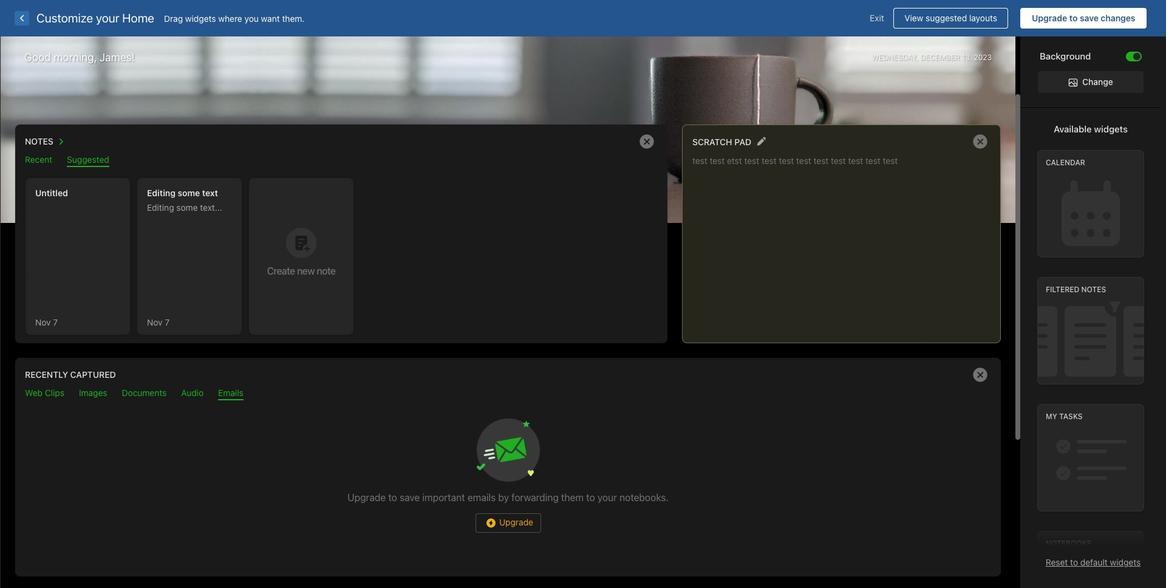 Task type: vqa. For each thing, say whether or not it's contained in the screenshot.
place
no



Task type: describe. For each thing, give the bounding box(es) containing it.
notes
[[1082, 285, 1107, 294]]

customize your home
[[36, 11, 154, 25]]

calendar
[[1047, 158, 1086, 167]]

2023
[[975, 53, 992, 62]]

my tasks
[[1047, 412, 1083, 421]]

pad
[[735, 137, 752, 147]]

edit widget title image
[[757, 137, 767, 146]]

changes
[[1102, 13, 1136, 23]]

your
[[96, 11, 119, 25]]

customize
[[36, 11, 93, 25]]

wednesday,
[[872, 53, 919, 62]]

james!
[[100, 51, 135, 64]]

where
[[218, 13, 242, 23]]

drag
[[164, 13, 183, 23]]

13,
[[963, 53, 972, 62]]

drag widgets where you want them.
[[164, 13, 305, 23]]

home
[[122, 11, 154, 25]]

background
[[1040, 50, 1092, 61]]

scratch pad
[[693, 137, 752, 147]]

my
[[1047, 412, 1058, 421]]

exit button
[[861, 8, 894, 29]]

filtered notes
[[1047, 285, 1107, 294]]

want
[[261, 13, 280, 23]]

upgrade to save changes button
[[1021, 8, 1147, 29]]

layouts
[[970, 13, 998, 23]]

you
[[245, 13, 259, 23]]

change
[[1083, 77, 1114, 87]]

them.
[[282, 13, 305, 23]]

upgrade to save changes
[[1033, 13, 1136, 23]]



Task type: locate. For each thing, give the bounding box(es) containing it.
to inside button
[[1070, 13, 1078, 23]]

to right 'reset'
[[1071, 557, 1079, 568]]

view suggested layouts button
[[894, 8, 1009, 29]]

1 vertical spatial widgets
[[1095, 124, 1129, 134]]

morning,
[[54, 51, 97, 64]]

view suggested layouts
[[905, 13, 998, 23]]

widgets right drag
[[185, 13, 216, 23]]

to left save
[[1070, 13, 1078, 23]]

notebooks
[[1047, 539, 1092, 548]]

available widgets
[[1055, 124, 1129, 134]]

available
[[1055, 124, 1093, 134]]

2 vertical spatial widgets
[[1111, 557, 1142, 568]]

1 remove image from the left
[[635, 129, 659, 154]]

remove image
[[969, 363, 993, 387]]

remove image
[[635, 129, 659, 154], [969, 129, 993, 154]]

december
[[921, 53, 961, 62]]

widgets right available
[[1095, 124, 1129, 134]]

widgets
[[185, 13, 216, 23], [1095, 124, 1129, 134], [1111, 557, 1142, 568]]

wednesday, december 13, 2023
[[872, 53, 992, 62]]

0 vertical spatial to
[[1070, 13, 1078, 23]]

widgets for available
[[1095, 124, 1129, 134]]

default
[[1081, 557, 1108, 568]]

0 horizontal spatial remove image
[[635, 129, 659, 154]]

1 vertical spatial to
[[1071, 557, 1079, 568]]

filtered
[[1047, 285, 1080, 294]]

save
[[1081, 13, 1099, 23]]

reset
[[1046, 557, 1069, 568]]

2 remove image from the left
[[969, 129, 993, 154]]

tasks
[[1060, 412, 1083, 421]]

good
[[24, 51, 51, 64]]

to for reset
[[1071, 557, 1079, 568]]

reset to default widgets
[[1046, 557, 1142, 568]]

to for upgrade
[[1070, 13, 1078, 23]]

reset to default widgets button
[[1046, 557, 1142, 568]]

widgets for drag
[[185, 13, 216, 23]]

exit
[[870, 13, 885, 23]]

view
[[905, 13, 924, 23]]

widgets right default
[[1111, 557, 1142, 568]]

scratch pad button
[[693, 134, 752, 149]]

change button
[[1039, 71, 1144, 93]]

upgrade
[[1033, 13, 1068, 23]]

0 vertical spatial widgets
[[185, 13, 216, 23]]

scratch
[[693, 137, 733, 147]]

background image
[[1134, 53, 1141, 60]]

1 horizontal spatial remove image
[[969, 129, 993, 154]]

good morning, james!
[[24, 51, 135, 64]]

to
[[1070, 13, 1078, 23], [1071, 557, 1079, 568]]

suggested
[[926, 13, 968, 23]]



